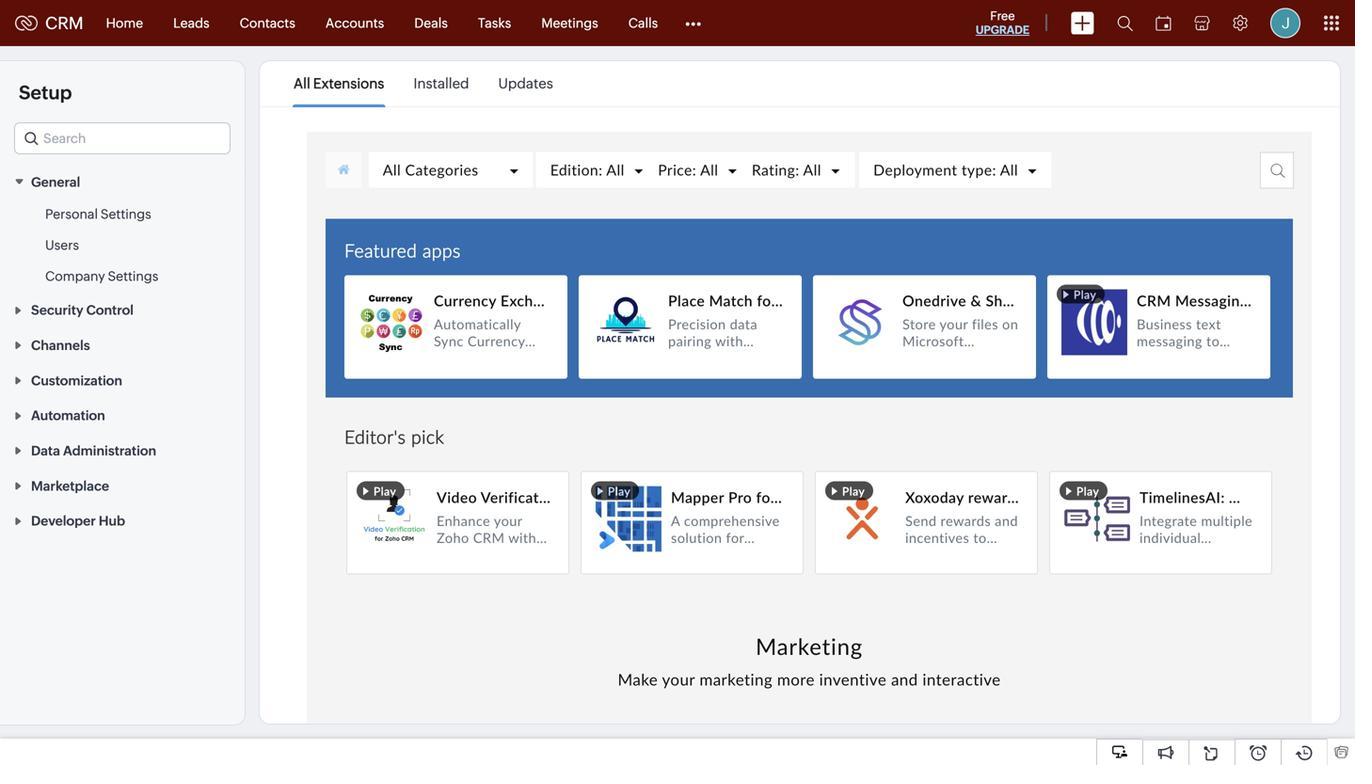 Task type: vqa. For each thing, say whether or not it's contained in the screenshot.
"Signals" "icon"
no



Task type: locate. For each thing, give the bounding box(es) containing it.
general region
[[0, 199, 245, 292]]

company settings
[[45, 269, 158, 284]]

0 vertical spatial settings
[[101, 206, 151, 221]]

calls link
[[613, 0, 673, 46]]

users
[[45, 237, 79, 253]]

all extensions link
[[294, 62, 384, 105]]

settings
[[101, 206, 151, 221], [108, 269, 158, 284]]

home
[[106, 16, 143, 31]]

control
[[86, 303, 134, 318]]

data administration button
[[0, 433, 245, 468]]

settings inside company settings link
[[108, 269, 158, 284]]

settings inside personal settings link
[[101, 206, 151, 221]]

installed link
[[413, 62, 469, 105]]

contacts
[[240, 16, 295, 31]]

accounts
[[325, 16, 384, 31]]

crm link
[[15, 13, 83, 33]]

home link
[[91, 0, 158, 46]]

general button
[[0, 164, 245, 199]]

deals link
[[399, 0, 463, 46]]

leads
[[173, 16, 209, 31]]

updates link
[[498, 62, 553, 105]]

settings for company settings
[[108, 269, 158, 284]]

settings down general dropdown button
[[101, 206, 151, 221]]

meetings
[[541, 16, 598, 31]]

1 vertical spatial settings
[[108, 269, 158, 284]]

profile image
[[1270, 8, 1301, 38]]

data
[[31, 443, 60, 458]]

developer hub button
[[0, 503, 245, 538]]

free
[[990, 9, 1015, 23]]

None field
[[14, 122, 231, 154]]

search element
[[1106, 0, 1144, 46]]

settings for personal settings
[[101, 206, 151, 221]]

leads link
[[158, 0, 225, 46]]

Other Modules field
[[673, 8, 714, 38]]

crm
[[45, 13, 83, 33]]

company settings link
[[45, 267, 158, 285]]

tasks
[[478, 16, 511, 31]]

settings up security control dropdown button at the left of page
[[108, 269, 158, 284]]

company
[[45, 269, 105, 284]]

free upgrade
[[976, 9, 1030, 36]]

general
[[31, 174, 80, 189]]

setup
[[19, 82, 72, 104]]

personal settings link
[[45, 205, 151, 223]]

security
[[31, 303, 83, 318]]

profile element
[[1259, 0, 1312, 46]]

security control
[[31, 303, 134, 318]]

updates
[[498, 75, 553, 92]]

users link
[[45, 236, 79, 254]]



Task type: describe. For each thing, give the bounding box(es) containing it.
all extensions
[[294, 75, 384, 92]]

calendar image
[[1156, 16, 1172, 31]]

administration
[[63, 443, 156, 458]]

extensions
[[313, 75, 384, 92]]

customization button
[[0, 362, 245, 397]]

create menu image
[[1071, 12, 1094, 34]]

personal
[[45, 206, 98, 221]]

channels button
[[0, 327, 245, 362]]

installed
[[413, 75, 469, 92]]

create menu element
[[1060, 0, 1106, 46]]

all
[[294, 75, 310, 92]]

logo image
[[15, 16, 38, 31]]

marketplace
[[31, 478, 109, 493]]

data administration
[[31, 443, 156, 458]]

upgrade
[[976, 24, 1030, 36]]

accounts link
[[310, 0, 399, 46]]

tasks link
[[463, 0, 526, 46]]

automation
[[31, 408, 105, 423]]

hub
[[99, 514, 125, 529]]

search image
[[1117, 15, 1133, 31]]

channels
[[31, 338, 90, 353]]

automation button
[[0, 397, 245, 433]]

meetings link
[[526, 0, 613, 46]]

deals
[[414, 16, 448, 31]]

calls
[[628, 16, 658, 31]]

customization
[[31, 373, 122, 388]]

personal settings
[[45, 206, 151, 221]]

marketplace button
[[0, 468, 245, 503]]

developer hub
[[31, 514, 125, 529]]

contacts link
[[225, 0, 310, 46]]

Search text field
[[15, 123, 230, 153]]

security control button
[[0, 292, 245, 327]]

developer
[[31, 514, 96, 529]]



